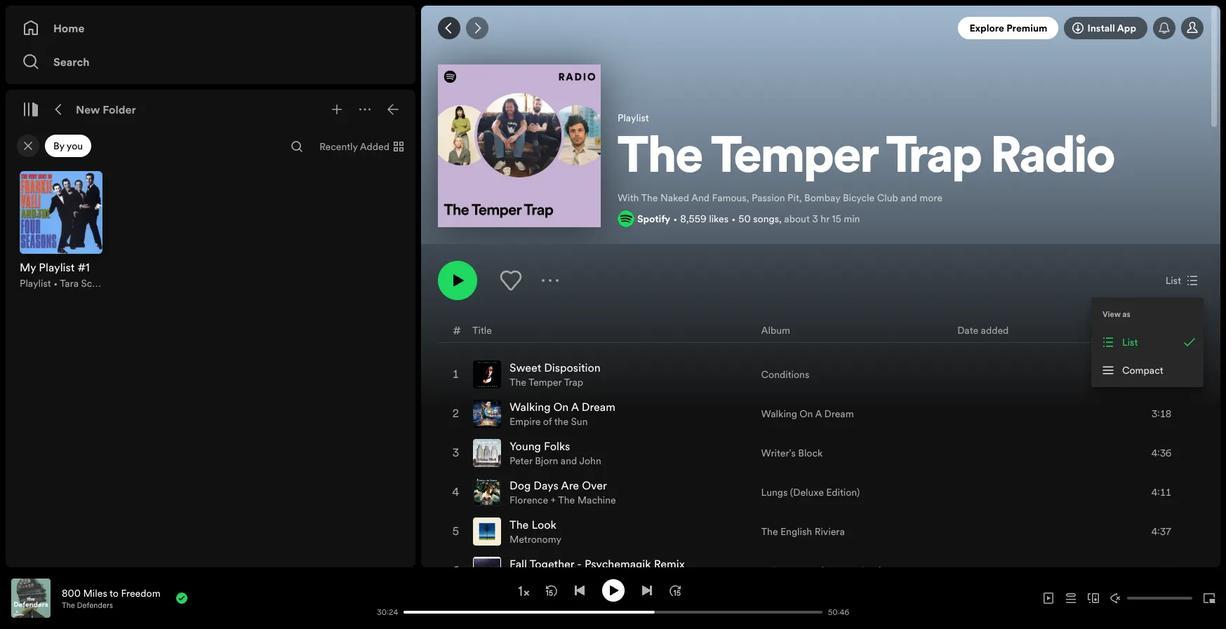 Task type: vqa. For each thing, say whether or not it's contained in the screenshot.
bottom Frank
no



Task type: locate. For each thing, give the bounding box(es) containing it.
together
[[530, 557, 574, 572], [779, 564, 818, 578]]

1 vertical spatial and
[[561, 454, 577, 468]]

0 horizontal spatial walking
[[510, 399, 551, 415]]

dog days are over link
[[510, 478, 607, 494]]

4:11
[[1152, 486, 1172, 500]]

0 horizontal spatial trap
[[564, 376, 583, 390]]

1 horizontal spatial temper
[[711, 134, 878, 185]]

playlist
[[618, 111, 649, 125], [20, 277, 51, 291]]

playlist inside group
[[20, 277, 51, 291]]

walking on a dream cell
[[473, 395, 621, 433]]

compact
[[1123, 364, 1164, 378]]

on inside walking on a dream empire of the sun
[[554, 399, 569, 415]]

search
[[53, 54, 90, 70]]

florence
[[510, 494, 548, 508]]

defenders
[[77, 601, 113, 611]]

a
[[571, 399, 579, 415], [815, 407, 822, 421]]

1 vertical spatial trap
[[564, 376, 583, 390]]

fall together (the remixes) link
[[761, 564, 882, 578]]

install app
[[1088, 21, 1137, 35]]

the look metronomy
[[510, 517, 562, 547]]

miles
[[83, 587, 107, 601]]

1 horizontal spatial and
[[901, 191, 917, 205]]

0 horizontal spatial a
[[571, 399, 579, 415]]

800
[[62, 587, 81, 601]]

a for walking on a dream
[[815, 407, 822, 421]]

and left john
[[561, 454, 577, 468]]

bicycle
[[843, 191, 875, 205]]

3
[[812, 212, 818, 226]]

player controls element
[[236, 580, 856, 618]]

passion
[[752, 191, 785, 205]]

1 horizontal spatial list
[[1166, 274, 1182, 288]]

list inside button
[[1123, 336, 1138, 350]]

folder
[[103, 102, 136, 117]]

dream for walking on a dream empire of the sun
[[582, 399, 616, 415]]

the
[[618, 134, 703, 185], [641, 191, 658, 205], [510, 376, 526, 390], [558, 494, 575, 508], [510, 517, 529, 533], [761, 525, 778, 539], [62, 601, 75, 611]]

0 vertical spatial list
[[1166, 274, 1182, 288]]

50:46
[[828, 608, 850, 618]]

1 horizontal spatial fall
[[761, 564, 777, 578]]

group
[[11, 163, 111, 299]]

walking up the writer's
[[761, 407, 797, 421]]

fall for fall together (the remixes)
[[761, 564, 777, 578]]

by
[[53, 139, 64, 153]]

By you checkbox
[[45, 135, 91, 157]]

machine
[[578, 494, 616, 508]]

0 vertical spatial and
[[901, 191, 917, 205]]

install app link
[[1065, 17, 1148, 39]]

1 vertical spatial list
[[1123, 336, 1138, 350]]

hr
[[821, 212, 830, 226]]

empire of the sun link
[[510, 415, 588, 429]]

fall down the english riviera 'link'
[[761, 564, 777, 578]]

young folks link
[[510, 439, 570, 454]]

0 horizontal spatial walking on a dream link
[[510, 399, 616, 415]]

walking inside walking on a dream empire of the sun
[[510, 399, 551, 415]]

50 songs , about 3 hr 15 min
[[739, 212, 860, 226]]

skip back 15 seconds image
[[546, 585, 557, 596]]

together left (the
[[779, 564, 818, 578]]

together up skip back 15 seconds icon on the left of the page
[[530, 557, 574, 572]]

and inside "the temper trap radio with the naked and famous, passion pit, bombay bicycle club and more"
[[901, 191, 917, 205]]

date
[[958, 323, 979, 337]]

(the
[[821, 564, 840, 578]]

,
[[779, 212, 782, 226]]

0 horizontal spatial on
[[554, 399, 569, 415]]

group containing playlist
[[11, 163, 111, 299]]

young
[[510, 439, 541, 454]]

menu
[[1092, 298, 1204, 388]]

sweet
[[510, 360, 541, 376]]

dog
[[510, 478, 531, 494]]

dream inside walking on a dream empire of the sun
[[582, 399, 616, 415]]

walking for walking on a dream
[[761, 407, 797, 421]]

playlist •
[[20, 277, 60, 291]]

0 horizontal spatial dream
[[582, 399, 616, 415]]

fall up "change speed" icon
[[510, 557, 527, 572]]

0 vertical spatial temper
[[711, 134, 878, 185]]

3:50 cell
[[1120, 356, 1191, 394]]

the english riviera link
[[761, 525, 845, 539]]

previous image
[[574, 585, 585, 596]]

0 horizontal spatial together
[[530, 557, 574, 572]]

0 vertical spatial trap
[[886, 134, 982, 185]]

walking
[[510, 399, 551, 415], [761, 407, 797, 421]]

the look cell
[[473, 513, 567, 551]]

top bar and user menu element
[[421, 6, 1221, 51]]

0 horizontal spatial list
[[1123, 336, 1138, 350]]

to
[[110, 587, 119, 601]]

1 vertical spatial temper
[[529, 376, 562, 390]]

column header
[[1158, 318, 1192, 343]]

a inside walking on a dream empire of the sun
[[571, 399, 579, 415]]

a right the
[[571, 399, 579, 415]]

volume off image
[[1111, 593, 1122, 604]]

the inside sweet disposition the temper trap
[[510, 376, 526, 390]]

dog days are over florence + the machine
[[510, 478, 616, 508]]

and right club
[[901, 191, 917, 205]]

800 miles to freedom link
[[62, 587, 160, 601]]

title
[[472, 323, 492, 337]]

1 horizontal spatial dream
[[825, 407, 854, 421]]

50
[[739, 212, 751, 226]]

conditions link
[[761, 368, 810, 382]]

edition)
[[827, 486, 860, 500]]

list down as
[[1123, 336, 1138, 350]]

temper
[[711, 134, 878, 185], [529, 376, 562, 390]]

spotify link
[[637, 212, 671, 226]]

empire
[[510, 415, 541, 429]]

about
[[784, 212, 810, 226]]

added
[[981, 323, 1009, 337]]

next image
[[641, 585, 653, 596]]

list up 'list' button
[[1166, 274, 1182, 288]]

a up block
[[815, 407, 822, 421]]

a for walking on a dream empire of the sun
[[571, 399, 579, 415]]

1 horizontal spatial walking
[[761, 407, 797, 421]]

remix
[[654, 557, 685, 572]]

walking down the temper trap link
[[510, 399, 551, 415]]

1 horizontal spatial together
[[779, 564, 818, 578]]

trap up more at top
[[886, 134, 982, 185]]

5:02 cell
[[1120, 552, 1191, 590]]

search in your library image
[[291, 141, 303, 152]]

are
[[561, 478, 579, 494]]

dream
[[582, 399, 616, 415], [825, 407, 854, 421]]

4:36
[[1152, 446, 1172, 461]]

walking on a dream link
[[510, 399, 616, 415], [761, 407, 854, 421]]

writer's block link
[[761, 446, 823, 461]]

explore
[[970, 21, 1005, 35]]

1 vertical spatial playlist
[[20, 277, 51, 291]]

0 horizontal spatial and
[[561, 454, 577, 468]]

on for walking on a dream empire of the sun
[[554, 399, 569, 415]]

on up block
[[800, 407, 813, 421]]

1 horizontal spatial on
[[800, 407, 813, 421]]

0 horizontal spatial temper
[[529, 376, 562, 390]]

connect to a device image
[[1088, 593, 1099, 604]]

on right of on the bottom of page
[[554, 399, 569, 415]]

the temper trap radio with the naked and famous, passion pit, bombay bicycle club and more
[[618, 134, 1115, 205]]

recently added
[[320, 140, 390, 154]]

15
[[832, 212, 842, 226]]

0 horizontal spatial playlist
[[20, 277, 51, 291]]

conditions
[[761, 368, 810, 382]]

trap
[[886, 134, 982, 185], [564, 376, 583, 390]]

temper inside "the temper trap radio with the naked and famous, passion pit, bombay bicycle club and more"
[[711, 134, 878, 185]]

lungs
[[761, 486, 788, 500]]

1 horizontal spatial a
[[815, 407, 822, 421]]

1 horizontal spatial trap
[[886, 134, 982, 185]]

0 vertical spatial playlist
[[618, 111, 649, 125]]

0 horizontal spatial fall
[[510, 557, 527, 572]]

1 horizontal spatial playlist
[[618, 111, 649, 125]]

album
[[761, 323, 791, 337]]

None search field
[[286, 135, 308, 158]]

the inside the look metronomy
[[510, 517, 529, 533]]

trap up walking on a dream empire of the sun
[[564, 376, 583, 390]]

walking on a dream empire of the sun
[[510, 399, 616, 429]]

date added
[[958, 323, 1009, 337]]

list
[[1166, 274, 1182, 288], [1123, 336, 1138, 350]]



Task type: describe. For each thing, give the bounding box(es) containing it.
temper inside sweet disposition the temper trap
[[529, 376, 562, 390]]

freedom
[[121, 587, 160, 601]]

sweet disposition the temper trap
[[510, 360, 601, 390]]

search link
[[22, 48, 399, 76]]

lungs (deluxe edition)
[[761, 486, 860, 500]]

writer's block
[[761, 446, 823, 461]]

5:02
[[1152, 564, 1172, 578]]

view as
[[1103, 309, 1131, 320]]

the temper trap radio grid
[[422, 317, 1220, 630]]

sweet disposition link
[[510, 360, 601, 376]]

list inside button
[[1166, 274, 1182, 288]]

with
[[618, 191, 639, 205]]

together for -
[[530, 557, 574, 572]]

home link
[[22, 14, 399, 42]]

peter bjorn and john link
[[510, 454, 601, 468]]

disposition
[[544, 360, 601, 376]]

the inside dog days are over florence + the machine
[[558, 494, 575, 508]]

writer's
[[761, 446, 796, 461]]

home
[[53, 20, 85, 36]]

peter
[[510, 454, 533, 468]]

days
[[534, 478, 559, 494]]

bombay
[[805, 191, 841, 205]]

florence + the machine link
[[510, 494, 616, 508]]

metronomy link
[[510, 533, 562, 547]]

Recently Added, Grid view field
[[308, 135, 413, 158]]

go back image
[[444, 22, 455, 34]]

premium
[[1007, 21, 1048, 35]]

sweet disposition cell
[[473, 356, 606, 394]]

block
[[798, 446, 823, 461]]

explore premium
[[970, 21, 1048, 35]]

fall for fall together - psychemagik remix
[[510, 557, 527, 572]]

on for walking on a dream
[[800, 407, 813, 421]]

new folder button
[[73, 98, 139, 121]]

main element
[[6, 6, 416, 568]]

explore premium button
[[959, 17, 1059, 39]]

together for (the
[[779, 564, 818, 578]]

what's new image
[[1159, 22, 1170, 34]]

group inside main element
[[11, 163, 111, 299]]

new folder
[[76, 102, 136, 117]]

more
[[920, 191, 943, 205]]

menu containing list
[[1092, 298, 1204, 388]]

the inside 800 miles to freedom the defenders
[[62, 601, 75, 611]]

as
[[1123, 309, 1131, 320]]

8,559 likes
[[680, 212, 729, 226]]

new
[[76, 102, 100, 117]]

folks
[[544, 439, 570, 454]]

and inside young folks peter bjorn and john
[[561, 454, 577, 468]]

30:24
[[377, 608, 398, 618]]

of
[[543, 415, 552, 429]]

min
[[844, 212, 860, 226]]

# row
[[439, 318, 1203, 343]]

change speed image
[[516, 585, 530, 599]]

playlist for playlist
[[618, 111, 649, 125]]

walking for walking on a dream empire of the sun
[[510, 399, 551, 415]]

riviera
[[815, 525, 845, 539]]

install
[[1088, 21, 1115, 35]]

lungs (deluxe edition) link
[[761, 486, 860, 500]]

the look link
[[510, 517, 557, 533]]

metronomy
[[510, 533, 562, 547]]

the temper trap link
[[510, 376, 583, 390]]

now playing: 800 miles to freedom by the defenders footer
[[11, 579, 370, 618]]

dream for walking on a dream
[[825, 407, 854, 421]]

#
[[453, 323, 461, 338]]

and
[[691, 191, 710, 205]]

the defenders link
[[62, 601, 113, 611]]

famous,
[[712, 191, 749, 205]]

list button
[[1094, 329, 1201, 357]]

likes
[[709, 212, 729, 226]]

dog days are over cell
[[473, 474, 622, 512]]

go forward image
[[472, 22, 483, 34]]

trap inside sweet disposition the temper trap
[[564, 376, 583, 390]]

now playing view image
[[33, 585, 44, 597]]

the
[[554, 415, 569, 429]]

young folks cell
[[473, 435, 607, 472]]

recently
[[320, 140, 358, 154]]

walking on a dream link inside cell
[[510, 399, 616, 415]]

the english riviera
[[761, 525, 845, 539]]

club
[[877, 191, 898, 205]]

songs
[[753, 212, 779, 226]]

3:18
[[1152, 407, 1172, 421]]

List button
[[1160, 270, 1204, 292]]

look
[[532, 517, 557, 533]]

by you
[[53, 139, 83, 153]]

bjorn
[[535, 454, 558, 468]]

none search field inside main element
[[286, 135, 308, 158]]

4:37
[[1152, 525, 1172, 539]]

clear filters image
[[22, 140, 34, 152]]

# column header
[[453, 318, 461, 343]]

skip forward 15 seconds image
[[669, 585, 681, 596]]

800 miles to freedom the defenders
[[62, 587, 160, 611]]

app
[[1117, 21, 1137, 35]]

fall together - psychemagik remix
[[510, 557, 685, 572]]

-
[[577, 557, 582, 572]]

spotify image
[[618, 211, 635, 227]]

•
[[53, 277, 58, 291]]

1 horizontal spatial walking on a dream link
[[761, 407, 854, 421]]

playlist for playlist •
[[20, 277, 51, 291]]

over
[[582, 478, 607, 494]]

remixes)
[[843, 564, 882, 578]]

3:50
[[1152, 368, 1172, 382]]

pit,
[[788, 191, 802, 205]]

radio
[[991, 134, 1115, 185]]

psychemagik
[[585, 557, 651, 572]]

trap inside "the temper trap radio with the naked and famous, passion pit, bombay bicycle club and more"
[[886, 134, 982, 185]]

english
[[781, 525, 812, 539]]

view
[[1103, 309, 1121, 320]]

(deluxe
[[790, 486, 824, 500]]

john
[[579, 454, 601, 468]]

compact button
[[1094, 357, 1201, 385]]

the temper trap radio image
[[438, 65, 601, 227]]

play image
[[608, 585, 619, 596]]

spotify
[[637, 212, 671, 226]]



